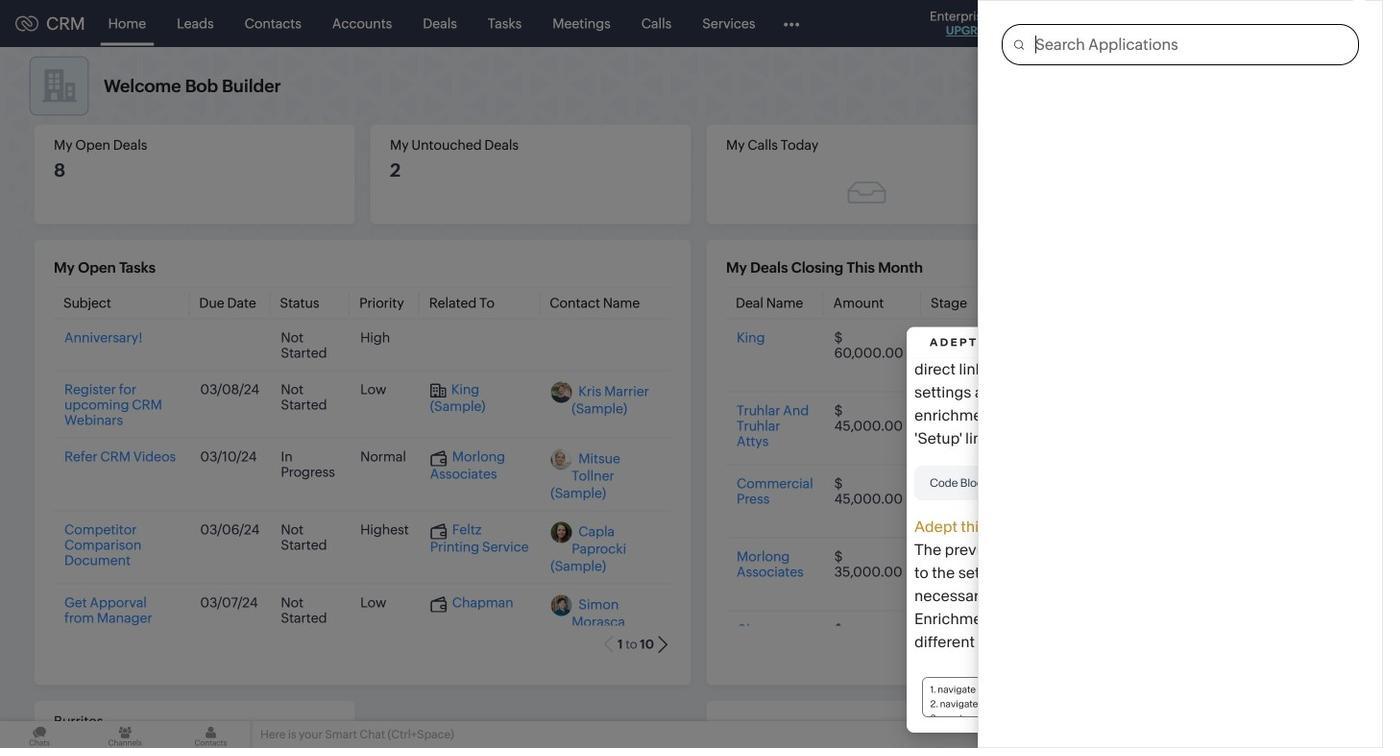 Task type: vqa. For each thing, say whether or not it's contained in the screenshot.
'Systems)' at the bottom right
no



Task type: describe. For each thing, give the bounding box(es) containing it.
search image
[[1104, 15, 1120, 32]]

signals image
[[1143, 15, 1157, 32]]

contacts image
[[171, 721, 250, 748]]

create menu image
[[1057, 12, 1081, 35]]

signals element
[[1132, 0, 1168, 47]]

logo image
[[15, 16, 38, 31]]

calendar image
[[1180, 16, 1196, 31]]

create menu element
[[1045, 0, 1092, 47]]

profile image
[[1297, 8, 1328, 39]]



Task type: locate. For each thing, give the bounding box(es) containing it.
Search Applications text field
[[1024, 25, 1358, 64]]

search element
[[1092, 0, 1132, 47]]

profile element
[[1285, 0, 1339, 47]]

channels image
[[86, 721, 165, 748]]

chats image
[[0, 721, 79, 748]]



